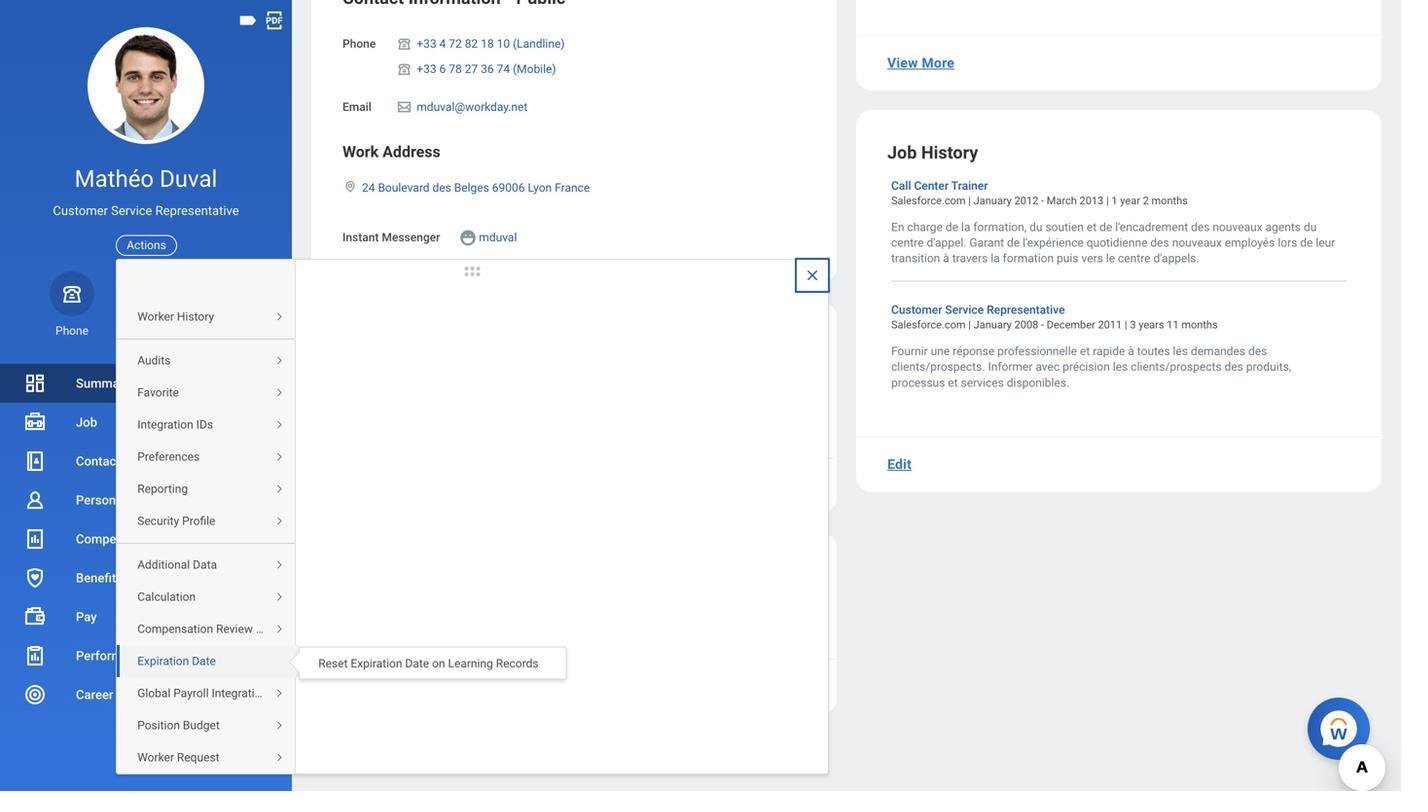 Task type: vqa. For each thing, say whether or not it's contained in the screenshot.
top Emerging
no



Task type: describe. For each thing, give the bounding box(es) containing it.
calculation
[[137, 591, 196, 604]]

view printable version (pdf) image
[[264, 10, 285, 31]]

location image
[[343, 180, 358, 194]]

27
[[465, 62, 478, 76]]

chevron right image for position budget
[[268, 721, 291, 732]]

salesforce.com   |   january 2008 - december 2011 | 3 years 11 months
[[892, 319, 1219, 331]]

services
[[961, 376, 1005, 390]]

mathéo
[[75, 165, 154, 193]]

worker request
[[137, 751, 220, 765]]

favorite menu item
[[117, 377, 300, 409]]

instant
[[343, 231, 379, 245]]

preferences menu item
[[117, 441, 300, 473]]

travers
[[953, 252, 988, 265]]

position
[[137, 719, 180, 733]]

2011
[[1099, 319, 1123, 331]]

march
[[1047, 195, 1078, 207]]

email mathéo duval element
[[124, 323, 168, 339]]

quotidienne
[[1087, 236, 1148, 250]]

charge
[[908, 220, 943, 234]]

personal link
[[0, 481, 292, 520]]

chevron right image for favorite
[[268, 388, 291, 399]]

pay image
[[23, 606, 47, 629]]

le
[[1107, 252, 1116, 265]]

36
[[481, 62, 494, 76]]

additional data
[[137, 559, 217, 572]]

actions button
[[116, 235, 177, 256]]

favorite
[[137, 386, 179, 400]]

rapide
[[1094, 345, 1126, 358]]

précision
[[1063, 360, 1111, 374]]

1 horizontal spatial customer service representative
[[892, 303, 1066, 317]]

- inside call center trainer salesforce.com   |   january 2012 - march 2013 | 1 year 2 months
[[1042, 195, 1045, 207]]

center
[[915, 179, 949, 193]]

employés
[[1226, 236, 1276, 250]]

edit for the rightmost edit button
[[888, 457, 912, 473]]

+33 6 78 27 36 74 (mobile)
[[417, 62, 556, 76]]

on
[[432, 657, 445, 671]]

budget
[[183, 719, 220, 733]]

une
[[931, 345, 950, 358]]

address
[[383, 143, 441, 161]]

service inside customer service representative link
[[946, 303, 984, 317]]

soutien
[[1046, 220, 1085, 234]]

france
[[555, 181, 590, 195]]

l'encadrement
[[1116, 220, 1189, 234]]

call center trainer salesforce.com   |   january 2012 - march 2013 | 1 year 2 months
[[892, 179, 1189, 207]]

2 du from the left
[[1305, 220, 1318, 234]]

additional data menu item
[[117, 549, 300, 581]]

mduval@workday.net
[[417, 100, 528, 114]]

position budget menu item
[[117, 710, 300, 742]]

audits
[[137, 354, 171, 368]]

+33 for +33 4 72 82 18 10 (landline)
[[417, 37, 437, 51]]

en charge de la formation, du soutien et de l'encadrement des nouveaux agents du centre d'appel. garant de l'expérience quotidienne des nouveaux employés lors de leur transition à travers la formation puis vers le centre d'appels.
[[892, 220, 1339, 265]]

de up quotidienne
[[1100, 220, 1113, 234]]

contact
[[76, 454, 120, 469]]

ids
[[196, 418, 213, 432]]

18
[[481, 37, 494, 51]]

instant messenger
[[343, 231, 440, 245]]

integration ids menu item
[[117, 409, 300, 441]]

job history
[[888, 143, 979, 163]]

(landline)
[[513, 37, 565, 51]]

4
[[440, 37, 446, 51]]

job for job history
[[888, 143, 917, 163]]

mduval link
[[479, 227, 517, 245]]

performance image
[[23, 645, 47, 668]]

mduval@workday.net link
[[417, 96, 528, 114]]

phone image for +33 6 78 27 36 74 (mobile)
[[396, 61, 413, 77]]

actions
[[127, 239, 166, 252]]

dialog containing worker history
[[116, 0, 830, 775]]

career image
[[23, 683, 47, 707]]

belges
[[454, 181, 490, 195]]

6
[[440, 62, 446, 76]]

0 vertical spatial nouveaux
[[1214, 220, 1263, 234]]

expiration date
[[137, 655, 216, 669]]

clients/prospects.
[[892, 360, 986, 374]]

1 vertical spatial edit button
[[335, 668, 375, 707]]

additional
[[137, 559, 190, 572]]

event
[[271, 687, 299, 701]]

phone image
[[58, 282, 86, 305]]

security profile
[[137, 515, 216, 528]]

year
[[1121, 195, 1141, 207]]

worker for worker request
[[137, 751, 174, 765]]

+33 6 78 27 36 74 (mobile) link
[[417, 58, 556, 76]]

years
[[1139, 319, 1165, 331]]

demandes
[[1192, 345, 1246, 358]]

mathéo duval
[[75, 165, 217, 193]]

chevron right image for additional data
[[268, 560, 291, 572]]

data
[[193, 559, 217, 572]]

compensation for compensation
[[76, 532, 158, 547]]

security
[[137, 515, 179, 528]]

chevron right image for audits
[[268, 356, 291, 367]]

global
[[137, 687, 171, 701]]

vers
[[1082, 252, 1104, 265]]

boulevard
[[378, 181, 430, 195]]

integration ids
[[137, 418, 213, 432]]

work
[[343, 143, 379, 161]]

des down demandes
[[1225, 360, 1244, 374]]

work address
[[343, 143, 441, 161]]

benefits
[[76, 571, 123, 586]]

1 horizontal spatial edit button
[[880, 445, 920, 484]]

1 vertical spatial months
[[1182, 319, 1219, 331]]

1 vertical spatial nouveaux
[[1173, 236, 1223, 250]]

fournir
[[892, 345, 928, 358]]

24 boulevard des belges 69006 lyon france
[[362, 181, 590, 195]]

1 horizontal spatial les
[[1174, 345, 1189, 358]]

et inside en charge de la formation, du soutien et de l'encadrement des nouveaux agents du centre d'appel. garant de l'expérience quotidienne des nouveaux employés lors de leur transition à travers la formation puis vers le centre d'appels.
[[1087, 220, 1097, 234]]

compensation review process
[[137, 623, 298, 636]]

phone inside popup button
[[55, 324, 89, 338]]

messenger
[[382, 231, 440, 245]]

reporting
[[137, 483, 188, 496]]

global payroll integration event
[[137, 687, 299, 701]]

+33 for +33 6 78 27 36 74 (mobile)
[[417, 62, 437, 76]]

10
[[497, 37, 510, 51]]

74
[[497, 62, 510, 76]]

0 horizontal spatial les
[[1114, 360, 1129, 374]]

0 horizontal spatial date
[[192, 655, 216, 669]]

puis
[[1057, 252, 1079, 265]]

workday assistant region
[[1309, 690, 1379, 760]]

customer service representative inside navigation pane region
[[53, 204, 239, 218]]

chevron right image for security profile
[[268, 516, 291, 528]]

78
[[449, 62, 462, 76]]

disponibles.
[[1007, 376, 1070, 390]]

1 vertical spatial centre
[[1119, 252, 1151, 265]]

history for worker history
[[177, 310, 214, 324]]

| down customer service representative link
[[969, 319, 972, 331]]

en
[[892, 220, 905, 234]]

2013
[[1080, 195, 1104, 207]]



Task type: locate. For each thing, give the bounding box(es) containing it.
email up work
[[343, 100, 372, 114]]

compensation for compensation review process
[[137, 623, 213, 636]]

1 horizontal spatial history
[[922, 143, 979, 163]]

0 vertical spatial january
[[974, 195, 1012, 207]]

months
[[1152, 195, 1189, 207], [1182, 319, 1219, 331]]

2 - from the top
[[1042, 319, 1045, 331]]

chevron right image inside worker history menu item
[[268, 312, 291, 324]]

| left 3
[[1125, 319, 1128, 331]]

fournir une réponse professionnelle et rapide à toutes les demandes des clients/prospects. informer avec précision les clients/prospects des produits, processus et services disponibles.
[[892, 345, 1295, 390]]

customer
[[53, 204, 108, 218], [892, 303, 943, 317]]

à inside en charge de la formation, du soutien et de l'encadrement des nouveaux agents du centre d'appel. garant de l'expérience quotidienne des nouveaux employés lors de leur transition à travers la formation puis vers le centre d'appels.
[[944, 252, 950, 265]]

0 horizontal spatial à
[[944, 252, 950, 265]]

0 vertical spatial representative
[[155, 204, 239, 218]]

customer up the fournir in the top right of the page
[[892, 303, 943, 317]]

worker history menu item
[[117, 301, 300, 333]]

summary image
[[23, 372, 47, 395]]

0 vertical spatial phone
[[343, 37, 376, 51]]

salesforce.com down center
[[892, 195, 966, 207]]

2 worker from the top
[[137, 751, 174, 765]]

reporting menu item
[[117, 473, 300, 506]]

+33
[[417, 37, 437, 51], [417, 62, 437, 76]]

1 vertical spatial edit
[[343, 679, 367, 695]]

integration inside menu item
[[212, 687, 268, 701]]

lors
[[1279, 236, 1298, 250]]

0 vertical spatial job
[[888, 143, 917, 163]]

- right the '2008'
[[1042, 319, 1045, 331]]

chevron right image
[[268, 312, 291, 324], [268, 356, 291, 367], [268, 484, 291, 496], [268, 560, 291, 572], [268, 592, 291, 604], [268, 721, 291, 732], [268, 753, 291, 765]]

worker history
[[137, 310, 214, 324]]

history
[[922, 143, 979, 163], [177, 310, 214, 324]]

informer
[[989, 360, 1033, 374]]

security profile menu item
[[117, 506, 300, 538]]

1 vertical spatial history
[[177, 310, 214, 324]]

email button
[[124, 271, 168, 339]]

1 vertical spatial representative
[[987, 303, 1066, 317]]

toutes
[[1138, 345, 1171, 358]]

chevron right image right the review
[[268, 624, 291, 636]]

avec
[[1036, 360, 1060, 374]]

0 vertical spatial worker
[[137, 310, 174, 324]]

0 vertical spatial edit
[[888, 457, 912, 473]]

+33 left the 6
[[417, 62, 437, 76]]

request
[[177, 751, 220, 765]]

lyon
[[528, 181, 552, 195]]

0 horizontal spatial centre
[[892, 236, 924, 250]]

date left on
[[405, 657, 429, 671]]

0 vertical spatial à
[[944, 252, 950, 265]]

compensation down personal
[[76, 532, 158, 547]]

view more
[[888, 55, 955, 71]]

process
[[256, 623, 298, 636]]

0 horizontal spatial email
[[132, 324, 160, 338]]

compensation inside "compensation review process" menu item
[[137, 623, 213, 636]]

expiration up global
[[137, 655, 189, 669]]

de up d'appel.
[[946, 220, 959, 234]]

1 vertical spatial customer service representative
[[892, 303, 1066, 317]]

1 phone image from the top
[[396, 36, 413, 52]]

pay
[[76, 610, 97, 625]]

1 horizontal spatial list
[[888, 0, 1351, 4]]

customer service representative up "réponse"
[[892, 303, 1066, 317]]

formation
[[1003, 252, 1055, 265]]

expiration
[[137, 655, 189, 669], [351, 657, 403, 671]]

1 +33 from the top
[[417, 37, 437, 51]]

nouveaux up employés
[[1214, 220, 1263, 234]]

benefits image
[[23, 567, 47, 590]]

24 boulevard des belges 69006 lyon france link
[[362, 177, 590, 195]]

1 vertical spatial salesforce.com
[[892, 319, 966, 331]]

date up global payroll integration event menu item
[[192, 655, 216, 669]]

1 horizontal spatial integration
[[212, 687, 268, 701]]

1 vertical spatial customer
[[892, 303, 943, 317]]

des up "produits,"
[[1249, 345, 1268, 358]]

5 chevron right image from the top
[[268, 624, 291, 636]]

les down rapide
[[1114, 360, 1129, 374]]

salesforce.com inside call center trainer salesforce.com   |   january 2012 - march 2013 | 1 year 2 months
[[892, 195, 966, 207]]

(mobile)
[[513, 62, 556, 76]]

service
[[111, 204, 152, 218], [946, 303, 984, 317]]

0 vertical spatial compensation
[[76, 532, 158, 547]]

list containing summary
[[0, 364, 292, 754]]

integration up position budget menu item
[[212, 687, 268, 701]]

reset
[[319, 657, 348, 671]]

phone image for +33 4 72 82 18 10 (landline)
[[396, 36, 413, 52]]

de
[[946, 220, 959, 234], [1100, 220, 1113, 234], [1008, 236, 1020, 250], [1301, 236, 1314, 250]]

4 chevron right image from the top
[[268, 560, 291, 572]]

service inside navigation pane region
[[111, 204, 152, 218]]

reset expiration date on learning records dialog
[[280, 647, 567, 680]]

chevron right image for preferences
[[268, 452, 291, 464]]

les up clients/prospects
[[1174, 345, 1189, 358]]

du up l'expérience
[[1030, 220, 1043, 234]]

+33 4 72 82 18 10 (landline) link
[[417, 33, 565, 51]]

1 horizontal spatial customer
[[892, 303, 943, 317]]

1 vertical spatial integration
[[212, 687, 268, 701]]

réponse
[[953, 345, 995, 358]]

history up team
[[177, 310, 214, 324]]

0 vertical spatial months
[[1152, 195, 1189, 207]]

1 horizontal spatial phone
[[343, 37, 376, 51]]

1 chevron right image from the top
[[268, 312, 291, 324]]

0 horizontal spatial history
[[177, 310, 214, 324]]

1 salesforce.com from the top
[[892, 195, 966, 207]]

payroll
[[174, 687, 209, 701]]

reset expiration date on learning records menu
[[300, 648, 566, 679]]

list
[[888, 0, 1351, 4], [0, 364, 292, 754]]

7 chevron right image from the top
[[268, 753, 291, 765]]

tag image
[[238, 10, 259, 31]]

à right rapide
[[1129, 345, 1135, 358]]

+33 inside 'link'
[[417, 62, 437, 76]]

chevron right image inside preferences menu item
[[268, 452, 291, 464]]

performance link
[[0, 637, 292, 676]]

0 vertical spatial salesforce.com
[[892, 195, 966, 207]]

service down mathéo duval at left top
[[111, 204, 152, 218]]

à down d'appel.
[[944, 252, 950, 265]]

phone inside contact information - public group
[[343, 37, 376, 51]]

4 chevron right image from the top
[[268, 516, 291, 528]]

salesforce.com up une
[[892, 319, 966, 331]]

menu
[[117, 0, 300, 774]]

team mathéo duval element
[[198, 323, 242, 339]]

1 vertical spatial email
[[132, 324, 160, 338]]

call center trainer link
[[892, 175, 989, 193]]

0 horizontal spatial edit
[[343, 679, 367, 695]]

0 horizontal spatial customer service representative
[[53, 204, 239, 218]]

transition
[[892, 252, 941, 265]]

0 vertical spatial list
[[888, 0, 1351, 4]]

contact link
[[0, 442, 292, 481]]

3 chevron right image from the top
[[268, 452, 291, 464]]

edit for bottommost edit button
[[343, 679, 367, 695]]

et
[[1087, 220, 1097, 234], [1081, 345, 1091, 358], [949, 376, 959, 390]]

la down "garant"
[[991, 252, 1001, 265]]

january up formation,
[[974, 195, 1012, 207]]

navigation pane region
[[0, 0, 292, 792]]

0 vertical spatial phone image
[[396, 36, 413, 52]]

0 vertical spatial integration
[[137, 418, 194, 432]]

1 vertical spatial -
[[1042, 319, 1045, 331]]

integration up preferences at the left
[[137, 418, 194, 432]]

customer service representative
[[53, 204, 239, 218], [892, 303, 1066, 317]]

chevron right image
[[268, 388, 291, 399], [268, 420, 291, 432], [268, 452, 291, 464], [268, 516, 291, 528], [268, 624, 291, 636], [268, 689, 291, 700]]

1 worker from the top
[[137, 310, 174, 324]]

0 horizontal spatial phone
[[55, 324, 89, 338]]

0 vertical spatial service
[[111, 204, 152, 218]]

chevron right image for calculation
[[268, 592, 291, 604]]

job link
[[0, 403, 292, 442]]

à inside fournir une réponse professionnelle et rapide à toutes les demandes des clients/prospects. informer avec précision les clients/prospects des produits, processus et services disponibles.
[[1129, 345, 1135, 358]]

edit down reset at the left bottom
[[343, 679, 367, 695]]

integration inside menu item
[[137, 418, 194, 432]]

compensation
[[76, 532, 158, 547], [137, 623, 213, 636]]

customer down mathéo
[[53, 204, 108, 218]]

2 chevron right image from the top
[[268, 420, 291, 432]]

job up contact
[[76, 415, 97, 430]]

1 horizontal spatial à
[[1129, 345, 1135, 358]]

1 horizontal spatial service
[[946, 303, 984, 317]]

call
[[892, 179, 912, 193]]

chevron right image for integration ids
[[268, 420, 291, 432]]

2 phone image from the top
[[396, 61, 413, 77]]

chevron right image right ids
[[268, 420, 291, 432]]

0 vertical spatial les
[[1174, 345, 1189, 358]]

position budget
[[137, 719, 220, 733]]

+33 4 72 82 18 10 (landline)
[[417, 37, 565, 51]]

1
[[1112, 195, 1118, 207]]

expiration inside reset expiration date on learning records menu
[[351, 657, 403, 671]]

december
[[1047, 319, 1096, 331]]

chevron right image for compensation review process
[[268, 624, 291, 636]]

phone left 4
[[343, 37, 376, 51]]

agents
[[1266, 220, 1302, 234]]

1 vertical spatial phone image
[[396, 61, 413, 77]]

global payroll integration event menu item
[[117, 678, 300, 710]]

compensation review process menu item
[[117, 614, 300, 646]]

contact information - public group
[[343, 0, 806, 251]]

1 vertical spatial et
[[1081, 345, 1091, 358]]

date inside menu
[[405, 657, 429, 671]]

summary
[[76, 376, 130, 391]]

edit button right event
[[335, 668, 375, 707]]

months right 11
[[1182, 319, 1219, 331]]

- right '2012' on the right top of page
[[1042, 195, 1045, 207]]

1 vertical spatial compensation
[[137, 623, 213, 636]]

0 vertical spatial la
[[962, 220, 971, 234]]

0 horizontal spatial list
[[0, 364, 292, 754]]

close image
[[805, 268, 821, 283]]

2
[[1144, 195, 1150, 207]]

edit down processus at the right top
[[888, 457, 912, 473]]

1 horizontal spatial du
[[1305, 220, 1318, 234]]

nouveaux up d'appels.
[[1173, 236, 1223, 250]]

des up d'appels.
[[1192, 220, 1211, 234]]

des down l'encadrement
[[1151, 236, 1170, 250]]

phone down phone image
[[55, 324, 89, 338]]

email inside popup button
[[132, 324, 160, 338]]

history for job history
[[922, 143, 979, 163]]

duval
[[160, 165, 217, 193]]

1 vertical spatial phone
[[55, 324, 89, 338]]

1 january from the top
[[974, 195, 1012, 207]]

summary link
[[0, 364, 292, 403]]

0 horizontal spatial service
[[111, 204, 152, 218]]

records
[[496, 657, 539, 671]]

0 horizontal spatial expiration
[[137, 655, 189, 669]]

items selected list
[[396, 33, 596, 81]]

calculation menu item
[[117, 581, 300, 614]]

|
[[969, 195, 972, 207], [1107, 195, 1110, 207], [969, 319, 972, 331], [1125, 319, 1128, 331]]

2008
[[1015, 319, 1039, 331]]

service up "réponse"
[[946, 303, 984, 317]]

months inside call center trainer salesforce.com   |   january 2012 - march 2013 | 1 year 2 months
[[1152, 195, 1189, 207]]

+33 left 4
[[417, 37, 437, 51]]

chevron right image inside reporting menu item
[[268, 484, 291, 496]]

2 salesforce.com from the top
[[892, 319, 966, 331]]

1 vertical spatial job
[[76, 415, 97, 430]]

menu containing worker history
[[117, 0, 300, 774]]

representative down duval
[[155, 204, 239, 218]]

representative up the '2008'
[[987, 303, 1066, 317]]

0 vertical spatial centre
[[892, 236, 924, 250]]

edit button down processus at the right top
[[880, 445, 920, 484]]

history up call center trainer "link"
[[922, 143, 979, 163]]

0 horizontal spatial integration
[[137, 418, 194, 432]]

1 horizontal spatial email
[[343, 100, 372, 114]]

history inside worker history menu item
[[177, 310, 214, 324]]

chevron right image for worker history
[[268, 312, 291, 324]]

1 vertical spatial +33
[[417, 62, 437, 76]]

phone mathéo duval element
[[50, 323, 94, 339]]

chevron right image for global payroll integration event
[[268, 689, 291, 700]]

-
[[1042, 195, 1045, 207], [1042, 319, 1045, 331]]

1 vertical spatial les
[[1114, 360, 1129, 374]]

job for job
[[76, 415, 97, 430]]

pay link
[[0, 598, 292, 637]]

chevron right image inside global payroll integration event menu item
[[268, 689, 291, 700]]

phone button
[[50, 271, 94, 339]]

centre down quotidienne
[[1119, 252, 1151, 265]]

0 horizontal spatial customer
[[53, 204, 108, 218]]

à
[[944, 252, 950, 265], [1129, 345, 1135, 358]]

performance
[[76, 649, 150, 664]]

0 vertical spatial +33
[[417, 37, 437, 51]]

chevron right image for worker request
[[268, 753, 291, 765]]

1 - from the top
[[1042, 195, 1045, 207]]

dialog
[[116, 0, 830, 775]]

6 chevron right image from the top
[[268, 689, 291, 700]]

6 chevron right image from the top
[[268, 721, 291, 732]]

1 vertical spatial january
[[974, 319, 1012, 331]]

1 du from the left
[[1030, 220, 1043, 234]]

team
[[205, 324, 235, 338]]

worker for worker history
[[137, 310, 174, 324]]

chevron right image down reporting menu item
[[268, 516, 291, 528]]

compensation image
[[23, 528, 47, 551]]

de down formation,
[[1008, 236, 1020, 250]]

mail image
[[396, 99, 413, 115]]

1 chevron right image from the top
[[268, 388, 291, 399]]

contact image
[[23, 450, 47, 473]]

chevron right image inside the worker request menu item
[[268, 753, 291, 765]]

email inside contact information - public group
[[343, 100, 372, 114]]

clients/prospects
[[1132, 360, 1222, 374]]

la up d'appel.
[[962, 220, 971, 234]]

preferences
[[137, 450, 200, 464]]

phone image up mail icon
[[396, 61, 413, 77]]

1 vertical spatial worker
[[137, 751, 174, 765]]

0 vertical spatial et
[[1087, 220, 1097, 234]]

profile
[[182, 515, 216, 528]]

chevron right image up 'integration ids' menu item
[[268, 388, 291, 399]]

1 vertical spatial list
[[0, 364, 292, 754]]

0 horizontal spatial job
[[76, 415, 97, 430]]

yahoo image
[[459, 229, 477, 248]]

trainer
[[952, 179, 989, 193]]

worker up audits
[[137, 310, 174, 324]]

5 chevron right image from the top
[[268, 592, 291, 604]]

customer service representative down mathéo duval at left top
[[53, 204, 239, 218]]

chevron right image inside audits menu item
[[268, 356, 291, 367]]

career
[[76, 688, 113, 702]]

centre up 'transition' at the top of the page
[[892, 236, 924, 250]]

processus
[[892, 376, 946, 390]]

chevron right image inside position budget menu item
[[268, 721, 291, 732]]

chevron right image inside additional data menu item
[[268, 560, 291, 572]]

1 horizontal spatial expiration
[[351, 657, 403, 671]]

expiration inside menu
[[137, 655, 189, 669]]

compensation up expiration date
[[137, 623, 213, 636]]

email up audits
[[132, 324, 160, 338]]

1 vertical spatial la
[[991, 252, 1001, 265]]

des left "belges"
[[433, 181, 452, 195]]

team link
[[198, 271, 242, 339]]

worker request menu item
[[117, 742, 300, 774]]

job up the call
[[888, 143, 917, 163]]

des inside contact information - public group
[[433, 181, 452, 195]]

1 horizontal spatial representative
[[987, 303, 1066, 317]]

2 january from the top
[[974, 319, 1012, 331]]

compensation inside compensation link
[[76, 532, 158, 547]]

et down clients/prospects.
[[949, 376, 959, 390]]

| left 1 in the right of the page
[[1107, 195, 1110, 207]]

1 horizontal spatial edit
[[888, 457, 912, 473]]

0 vertical spatial customer service representative
[[53, 204, 239, 218]]

job image
[[23, 411, 47, 434]]

chevron right image inside security profile menu item
[[268, 516, 291, 528]]

customer inside navigation pane region
[[53, 204, 108, 218]]

worker down position at the left
[[137, 751, 174, 765]]

1 horizontal spatial centre
[[1119, 252, 1151, 265]]

job inside navigation pane region
[[76, 415, 97, 430]]

chevron right image for reporting
[[268, 484, 291, 496]]

move modal image
[[453, 260, 492, 283]]

chevron right image down process on the bottom left
[[268, 689, 291, 700]]

chevron right image inside the favorite menu item
[[268, 388, 291, 399]]

phone image
[[396, 36, 413, 52], [396, 61, 413, 77]]

1 vertical spatial à
[[1129, 345, 1135, 358]]

phone image left 4
[[396, 36, 413, 52]]

chevron right image inside 'integration ids' menu item
[[268, 420, 291, 432]]

de left the leur
[[1301, 236, 1314, 250]]

learning
[[448, 657, 493, 671]]

2 +33 from the top
[[417, 62, 437, 76]]

et up précision
[[1081, 345, 1091, 358]]

january inside call center trainer salesforce.com   |   january 2012 - march 2013 | 1 year 2 months
[[974, 195, 1012, 207]]

january down customer service representative link
[[974, 319, 1012, 331]]

1 horizontal spatial date
[[405, 657, 429, 671]]

personal image
[[23, 489, 47, 512]]

0 horizontal spatial la
[[962, 220, 971, 234]]

0 vertical spatial email
[[343, 100, 372, 114]]

0 horizontal spatial representative
[[155, 204, 239, 218]]

2 vertical spatial et
[[949, 376, 959, 390]]

et down 2013
[[1087, 220, 1097, 234]]

expiration right reset at the left bottom
[[351, 657, 403, 671]]

du up the leur
[[1305, 220, 1318, 234]]

0 vertical spatial history
[[922, 143, 979, 163]]

3 chevron right image from the top
[[268, 484, 291, 496]]

0 vertical spatial -
[[1042, 195, 1045, 207]]

audits menu item
[[117, 345, 300, 377]]

chevron right image inside "compensation review process" menu item
[[268, 624, 291, 636]]

1 horizontal spatial la
[[991, 252, 1001, 265]]

0 horizontal spatial edit button
[[335, 668, 375, 707]]

1 horizontal spatial job
[[888, 143, 917, 163]]

| down the trainer
[[969, 195, 972, 207]]

professionnelle
[[998, 345, 1078, 358]]

la
[[962, 220, 971, 234], [991, 252, 1001, 265]]

chevron right image inside calculation "menu item"
[[268, 592, 291, 604]]

produits,
[[1247, 360, 1292, 374]]

24
[[362, 181, 375, 195]]

0 horizontal spatial du
[[1030, 220, 1043, 234]]

0 vertical spatial edit button
[[880, 445, 920, 484]]

2 chevron right image from the top
[[268, 356, 291, 367]]

representative inside navigation pane region
[[155, 204, 239, 218]]

months right 2
[[1152, 195, 1189, 207]]

chevron right image up reporting menu item
[[268, 452, 291, 464]]

leur
[[1317, 236, 1336, 250]]

1 vertical spatial service
[[946, 303, 984, 317]]

integration
[[137, 418, 194, 432], [212, 687, 268, 701]]

0 vertical spatial customer
[[53, 204, 108, 218]]



